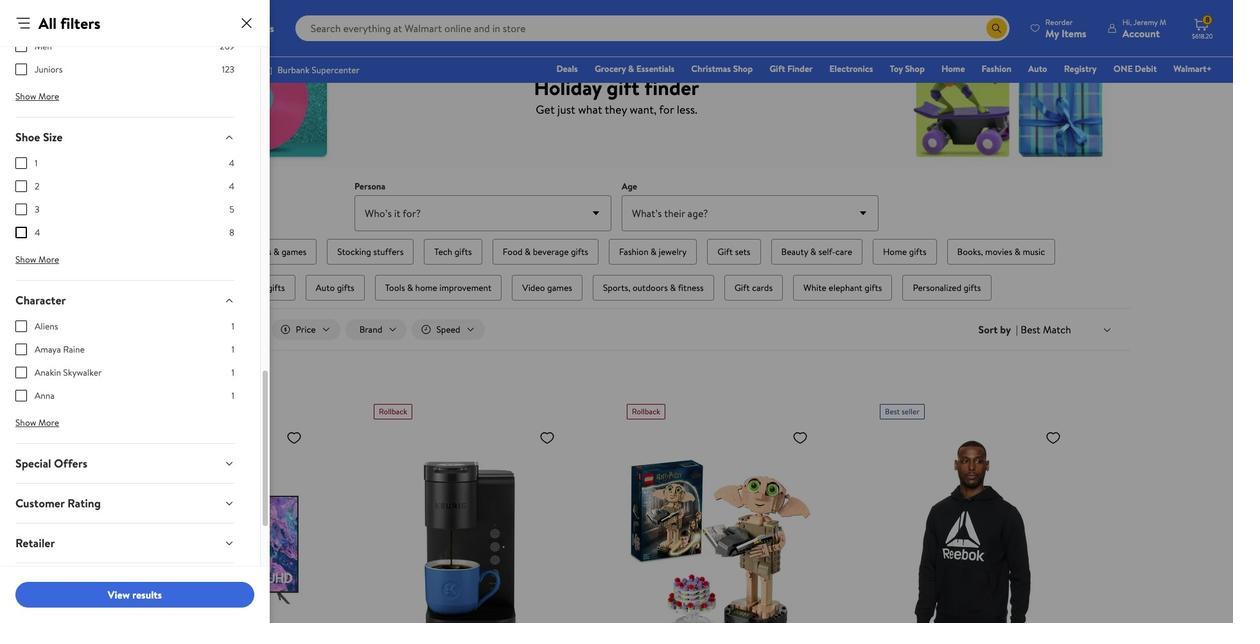 Task type: locate. For each thing, give the bounding box(es) containing it.
& left fitness
[[670, 281, 676, 294]]

1 vertical spatial show
[[15, 253, 36, 266]]

show more button down juniors
[[5, 86, 69, 107]]

gift sets
[[718, 245, 751, 258]]

tools
[[385, 281, 405, 294]]

None checkbox
[[15, 40, 27, 52], [15, 157, 27, 169], [15, 344, 27, 355], [15, 40, 27, 52], [15, 157, 27, 169], [15, 344, 27, 355]]

customer
[[15, 495, 65, 511]]

& for fashion & jewelry
[[651, 245, 657, 258]]

& inside list item
[[651, 245, 657, 258]]

show
[[15, 90, 36, 103], [15, 253, 36, 266], [15, 416, 36, 429]]

1 horizontal spatial home
[[942, 62, 965, 75]]

show more up the character
[[15, 253, 59, 266]]

1 vertical spatial more
[[38, 253, 59, 266]]

games right toys
[[282, 245, 307, 258]]

gift for gift cards
[[735, 281, 750, 294]]

books, movies & music button
[[947, 239, 1056, 265]]

home for home gifts
[[883, 245, 907, 258]]

fashion for fashion & jewelry
[[619, 245, 649, 258]]

white elephant gifts
[[804, 281, 882, 294]]

shoe
[[15, 129, 40, 145]]

finder
[[788, 62, 813, 75]]

lego harry potter dobby the house-elf building toy set, makes a great birthday and christmas gift, authentically detailed build and display model of a beloved character, 76421 image
[[627, 425, 813, 623]]

gifts inside button
[[455, 245, 472, 258]]

gifts right personalized
[[964, 281, 981, 294]]

men
[[35, 40, 52, 53]]

& right toys
[[274, 245, 280, 258]]

1 horizontal spatial fashion
[[982, 62, 1012, 75]]

self-
[[819, 245, 836, 258]]

gifts for tech gifts
[[455, 245, 472, 258]]

sort by |
[[979, 323, 1019, 337]]

0 vertical spatial games
[[282, 245, 307, 258]]

toys
[[254, 245, 271, 258]]

home inside button
[[883, 245, 907, 258]]

& left jewelry
[[651, 245, 657, 258]]

character
[[15, 292, 66, 308]]

by
[[1001, 323, 1011, 337]]

christmas shop
[[692, 62, 753, 75]]

0 vertical spatial fashion
[[982, 62, 1012, 75]]

0 horizontal spatial shop
[[733, 62, 753, 75]]

fashion & jewelry
[[619, 245, 687, 258]]

0 vertical spatial home
[[942, 62, 965, 75]]

1 vertical spatial auto
[[316, 281, 335, 294]]

show more button
[[5, 86, 69, 107], [5, 249, 69, 270], [5, 412, 69, 433]]

& for grocery & essentials
[[628, 62, 634, 75]]

4 for 2
[[229, 180, 235, 193]]

walmart image
[[21, 18, 104, 39]]

customer rating button
[[5, 484, 245, 523]]

fashion left auto link
[[982, 62, 1012, 75]]

auto
[[1029, 62, 1048, 75], [316, 281, 335, 294]]

keurig k-express essentials single serve k-cup pod coffee maker, black image
[[374, 425, 560, 623]]

& inside button
[[274, 245, 280, 258]]

2 shop from the left
[[905, 62, 925, 75]]

more down anna
[[38, 416, 59, 429]]

0 horizontal spatial fashion
[[619, 245, 649, 258]]

2 more from the top
[[38, 253, 59, 266]]

1 horizontal spatial shop
[[905, 62, 925, 75]]

fashion link
[[976, 62, 1018, 76]]

home right care
[[883, 245, 907, 258]]

auto right fashion link in the right of the page
[[1029, 62, 1048, 75]]

gift left 'cards' at the right top of page
[[735, 281, 750, 294]]

1 shop from the left
[[733, 62, 753, 75]]

0 vertical spatial 4
[[229, 157, 235, 170]]

price
[[118, 387, 141, 402]]

2 vertical spatial show more
[[15, 416, 59, 429]]

add to favorites list, keurig k-express essentials single serve k-cup pod coffee maker, black image
[[540, 430, 555, 446]]

gift sets list item
[[705, 236, 764, 267]]

rollback for 'lego harry potter dobby the house-elf building toy set, makes a great birthday and christmas gift, authentically detailed build and display model of a beloved character, 76421' image at the right
[[632, 406, 661, 417]]

show for character
[[15, 416, 36, 429]]

0 vertical spatial show
[[15, 90, 36, 103]]

holiday gift finder image
[[121, 28, 1113, 167]]

pet gifts button
[[242, 275, 295, 301]]

gifting
[[15, 575, 51, 591]]

sort
[[979, 323, 998, 337]]

sports, outdoors & fitness button
[[593, 275, 714, 301]]

auto gifts list item
[[303, 272, 367, 303]]

movies
[[986, 245, 1013, 258]]

& for toys & games
[[274, 245, 280, 258]]

1 vertical spatial show more button
[[5, 249, 69, 270]]

0 horizontal spatial rollback
[[379, 406, 407, 417]]

show more button down anna
[[5, 412, 69, 433]]

gifts for pet gifts
[[268, 281, 285, 294]]

fashion for fashion
[[982, 62, 1012, 75]]

1 inside "shoe size" group
[[35, 157, 38, 170]]

4
[[229, 157, 235, 170], [229, 180, 235, 193], [35, 226, 40, 239]]

gifts right beverage
[[571, 245, 589, 258]]

home
[[942, 62, 965, 75], [883, 245, 907, 258]]

gifts inside button
[[909, 245, 927, 258]]

None checkbox
[[15, 64, 27, 75], [15, 181, 27, 192], [15, 204, 27, 215], [15, 227, 27, 238], [15, 321, 27, 332], [15, 367, 27, 378], [15, 390, 27, 402], [15, 64, 27, 75], [15, 181, 27, 192], [15, 204, 27, 215], [15, 227, 27, 238], [15, 321, 27, 332], [15, 367, 27, 378], [15, 390, 27, 402]]

& right the 'tools'
[[407, 281, 413, 294]]

1 horizontal spatial gift
[[735, 281, 750, 294]]

gift inside button
[[735, 281, 750, 294]]

gift inside 'button'
[[718, 245, 733, 258]]

juniors
[[35, 63, 63, 76]]

1 horizontal spatial games
[[547, 281, 572, 294]]

gifts up personalized
[[909, 245, 927, 258]]

1 for aliens
[[232, 320, 235, 333]]

& left self-
[[811, 245, 817, 258]]

more down juniors
[[38, 90, 59, 103]]

customer rating
[[15, 495, 101, 511]]

white elephant gifts button
[[794, 275, 893, 301]]

$618.20
[[1193, 31, 1214, 40]]

1 vertical spatial fashion
[[619, 245, 649, 258]]

2 rollback from the left
[[632, 406, 661, 417]]

& for tools & home improvement
[[407, 281, 413, 294]]

1
[[35, 157, 38, 170], [232, 320, 235, 333], [232, 343, 235, 356], [232, 366, 235, 379], [232, 389, 235, 402]]

get
[[536, 101, 555, 117]]

finder
[[645, 73, 700, 101]]

white elephant gifts list item
[[791, 272, 895, 303]]

1 show more from the top
[[15, 90, 59, 103]]

holiday
[[534, 73, 602, 101]]

home gifts list item
[[871, 236, 940, 267]]

fashion inside button
[[619, 245, 649, 258]]

show up the character
[[15, 253, 36, 266]]

8
[[1206, 14, 1210, 25], [229, 226, 235, 239]]

show more button for shoe size
[[5, 249, 69, 270]]

toy shop link
[[884, 62, 931, 76]]

music
[[1023, 245, 1046, 258]]

2 vertical spatial show more button
[[5, 412, 69, 433]]

shop right christmas
[[733, 62, 753, 75]]

& right 'food'
[[525, 245, 531, 258]]

3 show more button from the top
[[5, 412, 69, 433]]

show more down anna
[[15, 416, 59, 429]]

1 horizontal spatial 8
[[1206, 14, 1210, 25]]

1 vertical spatial games
[[547, 281, 572, 294]]

8 up $618.20
[[1206, 14, 1210, 25]]

samsung 43" class cu7000b crystal uhd 4k smart television un43cu7000bxza image
[[121, 425, 307, 623]]

& right grocery
[[628, 62, 634, 75]]

8 inside 8 $618.20
[[1206, 14, 1210, 25]]

1 horizontal spatial rollback
[[632, 406, 661, 417]]

debit
[[1135, 62, 1157, 75]]

walmart+
[[1174, 62, 1212, 75]]

gifts
[[455, 245, 472, 258], [571, 245, 589, 258], [909, 245, 927, 258], [268, 281, 285, 294], [337, 281, 355, 294], [865, 281, 882, 294], [964, 281, 981, 294]]

0 horizontal spatial home
[[883, 245, 907, 258]]

fashion left jewelry
[[619, 245, 649, 258]]

more for character
[[38, 416, 59, 429]]

show more button up the character
[[5, 249, 69, 270]]

0 horizontal spatial auto
[[316, 281, 335, 294]]

best seller
[[885, 406, 920, 417]]

3 more from the top
[[38, 416, 59, 429]]

deals link
[[551, 62, 584, 76]]

8 inside "shoe size" group
[[229, 226, 235, 239]]

&
[[628, 62, 634, 75], [274, 245, 280, 258], [525, 245, 531, 258], [651, 245, 657, 258], [811, 245, 817, 258], [1015, 245, 1021, 258], [407, 281, 413, 294], [670, 281, 676, 294]]

add to favorites list, lego harry potter dobby the house-elf building toy set, makes a great birthday and christmas gift, authentically detailed build and display model of a beloved character, 76421 image
[[793, 430, 808, 446]]

all
[[39, 12, 57, 34]]

beauty & self-care
[[782, 245, 853, 258]]

one debit link
[[1108, 62, 1163, 76]]

2 vertical spatial more
[[38, 416, 59, 429]]

0 vertical spatial gift
[[770, 62, 786, 75]]

toys & games button
[[244, 239, 317, 265]]

2 vertical spatial show
[[15, 416, 36, 429]]

gift cards list item
[[722, 272, 786, 303]]

cards
[[752, 281, 773, 294]]

2 show from the top
[[15, 253, 36, 266]]

1 vertical spatial home
[[883, 245, 907, 258]]

purchased
[[170, 387, 215, 402]]

group
[[149, 236, 1085, 303]]

auto right pet gifts
[[316, 281, 335, 294]]

group containing toys & games
[[149, 236, 1085, 303]]

0 horizontal spatial gift
[[718, 245, 733, 258]]

show more down juniors
[[15, 90, 59, 103]]

jewelry
[[659, 245, 687, 258]]

1 vertical spatial gift
[[718, 245, 733, 258]]

essentials
[[637, 62, 675, 75]]

1 vertical spatial show more
[[15, 253, 59, 266]]

special offers
[[15, 456, 88, 472]]

tech gifts button
[[424, 239, 482, 265]]

1 more from the top
[[38, 90, 59, 103]]

show down juniors
[[15, 90, 36, 103]]

tools & home improvement list item
[[372, 272, 505, 303]]

special
[[15, 456, 51, 472]]

gifts right pet
[[268, 281, 285, 294]]

gift cards button
[[725, 275, 783, 301]]

gift left sets
[[718, 245, 733, 258]]

holiday gift finder get just what they want, for less.
[[534, 73, 700, 117]]

1 vertical spatial 8
[[229, 226, 235, 239]]

2 vertical spatial 4
[[35, 226, 40, 239]]

show down anna
[[15, 416, 36, 429]]

1 vertical spatial 4
[[229, 180, 235, 193]]

food & beverage gifts
[[503, 245, 589, 258]]

auto for auto gifts
[[316, 281, 335, 294]]

beauty & self-care button
[[771, 239, 863, 265]]

1 rollback from the left
[[379, 406, 407, 417]]

0 vertical spatial 8
[[1206, 14, 1210, 25]]

auto inside button
[[316, 281, 335, 294]]

less.
[[677, 101, 698, 117]]

3 show more from the top
[[15, 416, 59, 429]]

shop for christmas shop
[[733, 62, 753, 75]]

fashion & jewelry button
[[609, 239, 697, 265]]

Walmart Site-Wide search field
[[295, 15, 1010, 41]]

rollback for keurig k-express essentials single serve k-cup pod coffee maker, black image
[[379, 406, 407, 417]]

outdoors
[[633, 281, 668, 294]]

all filters dialog
[[0, 0, 270, 623]]

2 vertical spatial gift
[[735, 281, 750, 294]]

8 down 5
[[229, 226, 235, 239]]

shoe size button
[[5, 118, 245, 157]]

& left music
[[1015, 245, 1021, 258]]

0 vertical spatial show more button
[[5, 86, 69, 107]]

in-store button
[[197, 319, 266, 340]]

0 vertical spatial show more
[[15, 90, 59, 103]]

games right the video
[[547, 281, 572, 294]]

0 horizontal spatial 8
[[229, 226, 235, 239]]

add to favorites list, reebok men's delta logo hoodie, sizes s-3xl image
[[1046, 430, 1061, 446]]

anakin skywalker
[[35, 366, 102, 379]]

toys & games list item
[[242, 236, 320, 267]]

more up the character
[[38, 253, 59, 266]]

tech gifts list item
[[422, 236, 485, 267]]

tools & home improvement
[[385, 281, 492, 294]]

269
[[220, 40, 235, 53]]

gifts for home gifts
[[909, 245, 927, 258]]

home left fashion link in the right of the page
[[942, 62, 965, 75]]

2 show more button from the top
[[5, 249, 69, 270]]

pet gifts
[[252, 281, 285, 294]]

2 horizontal spatial gift
[[770, 62, 786, 75]]

3 show from the top
[[15, 416, 36, 429]]

gift left finder
[[770, 62, 786, 75]]

shop right "toy"
[[905, 62, 925, 75]]

stuffers
[[373, 245, 404, 258]]

gifts down stocking
[[337, 281, 355, 294]]

gifts right tech
[[455, 245, 472, 258]]

0 vertical spatial auto
[[1029, 62, 1048, 75]]

shop
[[733, 62, 753, 75], [905, 62, 925, 75]]

legal information image
[[250, 389, 260, 400]]

0 horizontal spatial games
[[282, 245, 307, 258]]

persona
[[355, 180, 386, 193]]

0 vertical spatial more
[[38, 90, 59, 103]]

2 show more from the top
[[15, 253, 59, 266]]

skywalker
[[63, 366, 102, 379]]

stocking
[[338, 245, 371, 258]]

1 show from the top
[[15, 90, 36, 103]]

show more
[[15, 90, 59, 103], [15, 253, 59, 266], [15, 416, 59, 429]]

1 horizontal spatial auto
[[1029, 62, 1048, 75]]

just
[[558, 101, 576, 117]]



Task type: describe. For each thing, give the bounding box(es) containing it.
shop for toy shop
[[905, 62, 925, 75]]

when
[[144, 387, 167, 402]]

rating
[[67, 495, 101, 511]]

toy shop
[[890, 62, 925, 75]]

1 show more button from the top
[[5, 86, 69, 107]]

8 for 8
[[229, 226, 235, 239]]

stocking stuffers list item
[[325, 236, 417, 267]]

beverage
[[533, 245, 569, 258]]

food
[[503, 245, 523, 258]]

character group
[[15, 320, 235, 412]]

& for beauty & self-care
[[811, 245, 817, 258]]

one debit
[[1114, 62, 1157, 75]]

3
[[35, 203, 40, 216]]

stocking stuffers button
[[327, 239, 414, 265]]

results
[[132, 588, 162, 602]]

anna
[[35, 389, 55, 402]]

fashion & jewelry list item
[[607, 236, 700, 267]]

special offers button
[[5, 444, 245, 483]]

toys & games
[[254, 245, 307, 258]]

beauty
[[782, 245, 809, 258]]

view results
[[108, 588, 162, 602]]

auto gifts
[[316, 281, 355, 294]]

registry
[[1064, 62, 1097, 75]]

reebok men's delta logo hoodie, sizes s-3xl image
[[880, 425, 1067, 623]]

books, movies & music list item
[[945, 236, 1058, 267]]

christmas shop link
[[686, 62, 759, 76]]

more for shoe size
[[38, 253, 59, 266]]

shoe size group
[[15, 157, 235, 249]]

5
[[230, 203, 235, 216]]

show more button for character
[[5, 412, 69, 433]]

raine
[[63, 343, 85, 356]]

christmas
[[692, 62, 731, 75]]

anakin
[[35, 366, 61, 379]]

registry link
[[1059, 62, 1103, 76]]

for
[[659, 101, 674, 117]]

games inside button
[[282, 245, 307, 258]]

food & beverage gifts list item
[[490, 236, 601, 267]]

pet
[[252, 281, 265, 294]]

auto for auto
[[1029, 62, 1048, 75]]

clothing size group group
[[15, 0, 235, 86]]

home link
[[936, 62, 971, 76]]

gift cards
[[735, 281, 773, 294]]

shoe size
[[15, 129, 63, 145]]

books, movies & music
[[958, 245, 1046, 258]]

8 $618.20
[[1193, 14, 1214, 40]]

gift for gift finder
[[770, 62, 786, 75]]

pet gifts list item
[[239, 272, 298, 303]]

online
[[218, 387, 245, 402]]

size
[[43, 129, 63, 145]]

grocery & essentials link
[[589, 62, 681, 76]]

books,
[[958, 245, 984, 258]]

video games button
[[512, 275, 583, 301]]

offers
[[54, 456, 88, 472]]

gifts right elephant
[[865, 281, 882, 294]]

gift for gift sets
[[718, 245, 733, 258]]

sports, outdoors & fitness list item
[[590, 272, 717, 303]]

show more for shoe size
[[15, 253, 59, 266]]

amaya
[[35, 343, 61, 356]]

& inside 'button'
[[670, 281, 676, 294]]

Search search field
[[295, 15, 1010, 41]]

auto gifts button
[[306, 275, 365, 301]]

sports, outdoors & fitness
[[603, 281, 704, 294]]

white
[[804, 281, 827, 294]]

tech gifts
[[435, 245, 472, 258]]

personalized gifts list item
[[900, 272, 994, 303]]

4 for 1
[[229, 157, 235, 170]]

home
[[415, 281, 438, 294]]

1 for amaya raine
[[232, 343, 235, 356]]

seller
[[902, 406, 920, 417]]

close panel image
[[239, 15, 254, 31]]

gifts inside 'list item'
[[571, 245, 589, 258]]

video games list item
[[510, 272, 585, 303]]

home for home
[[942, 62, 965, 75]]

improvement
[[440, 281, 492, 294]]

& for food & beverage gifts
[[525, 245, 531, 258]]

1 for anakin skywalker
[[232, 366, 235, 379]]

beauty & self-care list item
[[769, 236, 865, 267]]

filters
[[60, 12, 100, 34]]

they
[[605, 101, 627, 117]]

video
[[523, 281, 545, 294]]

in-store
[[221, 323, 252, 336]]

character button
[[5, 281, 245, 320]]

stocking stuffers
[[338, 245, 404, 258]]

1 for anna
[[232, 389, 235, 402]]

aliens
[[35, 320, 58, 333]]

tech
[[435, 245, 453, 258]]

electronics link
[[824, 62, 879, 76]]

8 for 8 $618.20
[[1206, 14, 1210, 25]]

add to favorites list, samsung 43" class cu7000b crystal uhd 4k smart television un43cu7000bxza image
[[287, 430, 302, 446]]

food & beverage gifts button
[[493, 239, 599, 265]]

age
[[622, 180, 638, 193]]

gifts for auto gifts
[[337, 281, 355, 294]]

sort and filter section element
[[103, 309, 1131, 350]]

games inside button
[[547, 281, 572, 294]]

123
[[222, 63, 235, 76]]

amaya raine
[[35, 343, 85, 356]]

one
[[1114, 62, 1133, 75]]

gifts for personalized gifts
[[964, 281, 981, 294]]

view results button
[[15, 582, 254, 608]]

|
[[1017, 323, 1019, 337]]

store
[[232, 323, 252, 336]]

in-
[[221, 323, 232, 336]]

sets
[[735, 245, 751, 258]]

toy
[[890, 62, 903, 75]]

grocery
[[595, 62, 626, 75]]

show more for character
[[15, 416, 59, 429]]

show for shoe size
[[15, 253, 36, 266]]

retailer
[[15, 535, 55, 551]]

care
[[836, 245, 853, 258]]



Task type: vqa. For each thing, say whether or not it's contained in the screenshot.
love
no



